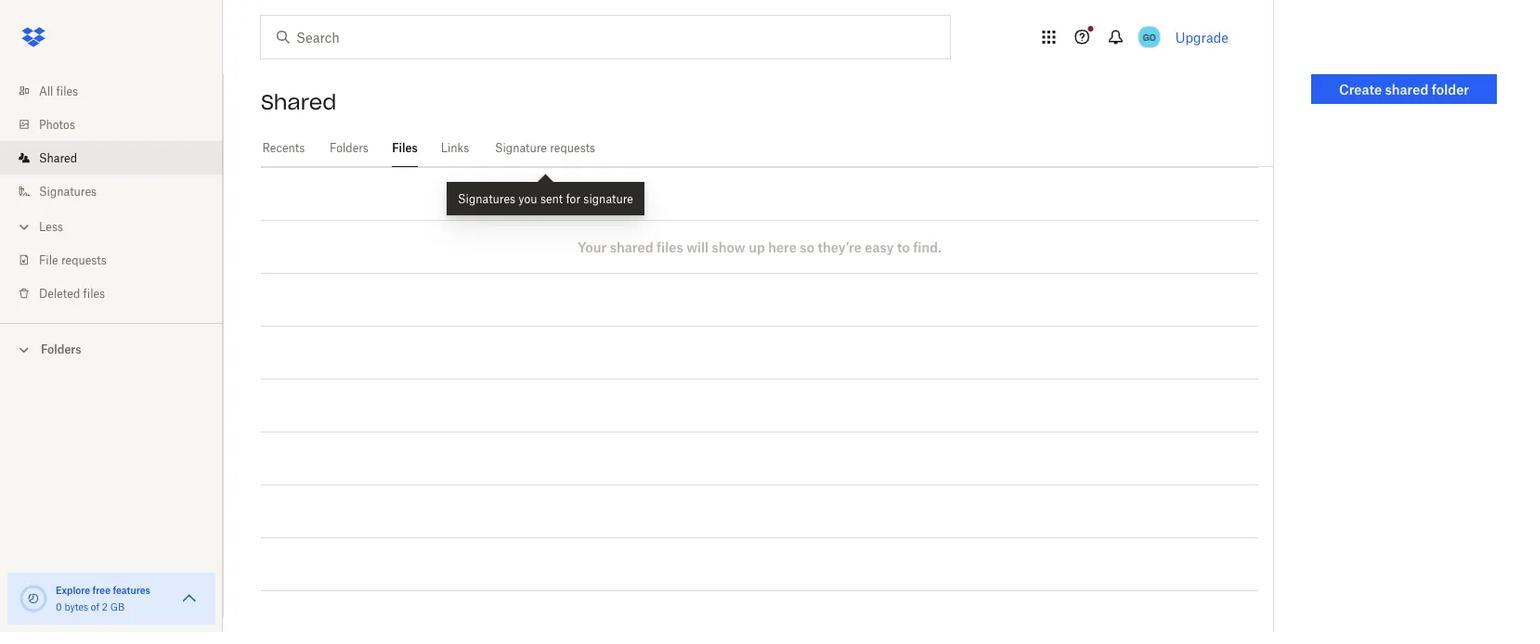 Task type: locate. For each thing, give the bounding box(es) containing it.
free
[[93, 585, 111, 596]]

signature requests
[[495, 141, 596, 155]]

signatures up less
[[39, 184, 97, 198]]

files right deleted
[[83, 287, 105, 301]]

1 horizontal spatial files
[[83, 287, 105, 301]]

0 horizontal spatial folders
[[41, 343, 81, 357]]

1 vertical spatial folders
[[41, 343, 81, 357]]

signatures left you
[[458, 192, 516, 206]]

0 vertical spatial shared
[[261, 89, 337, 115]]

requests up for
[[550, 141, 596, 155]]

requests for signature requests
[[550, 141, 596, 155]]

0 vertical spatial shared
[[1386, 81, 1429, 97]]

quota usage element
[[19, 584, 48, 614]]

shared for your
[[610, 239, 654, 255]]

signature requests link
[[492, 130, 598, 164]]

shared for create
[[1386, 81, 1429, 97]]

signatures for signatures you sent for signature
[[458, 192, 516, 206]]

you
[[519, 192, 538, 206]]

shared
[[1386, 81, 1429, 97], [610, 239, 654, 255]]

recents
[[263, 141, 305, 155]]

requests
[[550, 141, 596, 155], [61, 253, 107, 267]]

1 horizontal spatial signatures
[[458, 192, 516, 206]]

shared left 'folder'
[[1386, 81, 1429, 97]]

create
[[1340, 81, 1383, 97]]

folders button
[[0, 335, 223, 363]]

0 horizontal spatial signatures
[[39, 184, 97, 198]]

less image
[[15, 218, 33, 236]]

folders inside 'tab list'
[[330, 141, 369, 155]]

folders link
[[329, 130, 370, 164]]

0 vertical spatial files
[[56, 84, 78, 98]]

0 horizontal spatial shared
[[39, 151, 77, 165]]

0 vertical spatial requests
[[550, 141, 596, 155]]

explore free features 0 bytes of 2 gb
[[56, 585, 150, 613]]

create shared folder
[[1340, 81, 1470, 97]]

shared list item
[[0, 141, 223, 175]]

1 vertical spatial shared
[[610, 239, 654, 255]]

folders left 'files'
[[330, 141, 369, 155]]

requests inside list
[[61, 253, 107, 267]]

2 vertical spatial files
[[83, 287, 105, 301]]

shared inside button
[[1386, 81, 1429, 97]]

for
[[566, 192, 581, 206]]

signatures
[[39, 184, 97, 198], [458, 192, 516, 206]]

files right the all
[[56, 84, 78, 98]]

1 horizontal spatial shared
[[1386, 81, 1429, 97]]

1 vertical spatial requests
[[61, 253, 107, 267]]

shared up 'recents' link
[[261, 89, 337, 115]]

file requests link
[[15, 243, 223, 277]]

0 vertical spatial folders
[[330, 141, 369, 155]]

files link
[[392, 130, 418, 164]]

signatures inside list
[[39, 184, 97, 198]]

shared right your
[[610, 239, 654, 255]]

explore
[[56, 585, 90, 596]]

links
[[441, 141, 470, 155]]

0 horizontal spatial files
[[56, 84, 78, 98]]

0 horizontal spatial shared
[[610, 239, 654, 255]]

folders
[[330, 141, 369, 155], [41, 343, 81, 357]]

1 horizontal spatial folders
[[330, 141, 369, 155]]

dropbox image
[[15, 19, 52, 56]]

less
[[39, 220, 63, 234]]

Search in folder "Dropbox" text field
[[296, 27, 912, 47]]

shared inside 'link'
[[39, 151, 77, 165]]

files
[[56, 84, 78, 98], [657, 239, 684, 255], [83, 287, 105, 301]]

shared
[[261, 89, 337, 115], [39, 151, 77, 165]]

of
[[91, 602, 99, 613]]

requests right 'file'
[[61, 253, 107, 267]]

folder
[[1433, 81, 1470, 97]]

0 horizontal spatial requests
[[61, 253, 107, 267]]

1 horizontal spatial shared
[[261, 89, 337, 115]]

shared down "photos"
[[39, 151, 77, 165]]

list
[[0, 63, 223, 323]]

go button
[[1135, 22, 1165, 52]]

1 horizontal spatial requests
[[550, 141, 596, 155]]

tab list
[[261, 130, 1274, 167]]

deleted files link
[[15, 277, 223, 310]]

0
[[56, 602, 62, 613]]

1 vertical spatial shared
[[39, 151, 77, 165]]

files
[[392, 141, 418, 155]]

deleted
[[39, 287, 80, 301]]

1 vertical spatial files
[[657, 239, 684, 255]]

file
[[39, 253, 58, 267]]

recents link
[[261, 130, 306, 164]]

will
[[687, 239, 709, 255]]

bytes
[[64, 602, 88, 613]]

files left will
[[657, 239, 684, 255]]

2 horizontal spatial files
[[657, 239, 684, 255]]

signatures for signatures
[[39, 184, 97, 198]]

photos link
[[15, 108, 223, 141]]

features
[[113, 585, 150, 596]]

folders down deleted
[[41, 343, 81, 357]]



Task type: vqa. For each thing, say whether or not it's contained in the screenshot.
File requests LINK
yes



Task type: describe. For each thing, give the bounding box(es) containing it.
requests for file requests
[[61, 253, 107, 267]]

find.
[[914, 239, 942, 255]]

deleted files
[[39, 287, 105, 301]]

folders inside button
[[41, 343, 81, 357]]

links link
[[440, 130, 470, 164]]

so
[[800, 239, 815, 255]]

up
[[749, 239, 765, 255]]

they're
[[818, 239, 862, 255]]

gb
[[110, 602, 125, 613]]

all
[[39, 84, 53, 98]]

to
[[897, 239, 910, 255]]

files for deleted files
[[83, 287, 105, 301]]

sent
[[541, 192, 563, 206]]

upgrade
[[1176, 29, 1229, 45]]

all files link
[[15, 74, 223, 108]]

create shared folder button
[[1312, 74, 1498, 104]]

signatures link
[[15, 175, 223, 208]]

your
[[578, 239, 607, 255]]

go
[[1143, 31, 1156, 43]]

list containing all files
[[0, 63, 223, 323]]

2
[[102, 602, 108, 613]]

tab list containing recents
[[261, 130, 1274, 167]]

signature
[[584, 192, 634, 206]]

all files
[[39, 84, 78, 98]]

shared link
[[15, 141, 223, 175]]

upgrade link
[[1176, 29, 1229, 45]]

show
[[712, 239, 746, 255]]

your shared files will show up here so they're easy to find.
[[578, 239, 942, 255]]

signatures you sent for signature
[[458, 192, 634, 206]]

signature
[[495, 141, 547, 155]]

files for all files
[[56, 84, 78, 98]]

file requests
[[39, 253, 107, 267]]

photos
[[39, 118, 75, 131]]

easy
[[865, 239, 894, 255]]

here
[[769, 239, 797, 255]]



